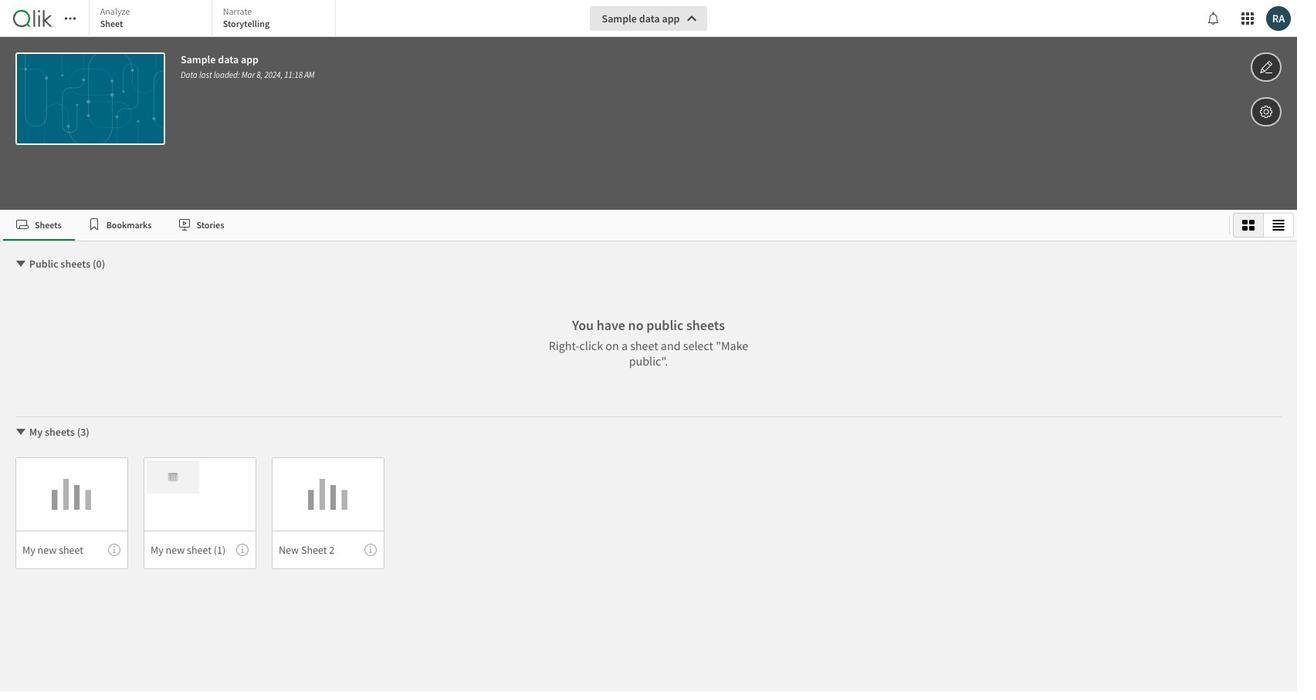 Task type: describe. For each thing, give the bounding box(es) containing it.
menu item for my new sheet sheet is selected. press the spacebar or enter key to open my new sheet sheet. use the right and left arrow keys to navigate. element
[[15, 531, 128, 570]]

tooltip for my new sheet (1) sheet is selected. press the spacebar or enter key to open my new sheet (1) sheet. use the right and left arrow keys to navigate. element's menu item
[[236, 544, 249, 557]]

my new sheet (1) sheet is selected. press the spacebar or enter key to open my new sheet (1) sheet. use the right and left arrow keys to navigate. element
[[144, 458, 256, 570]]

0 vertical spatial tab list
[[89, 0, 340, 39]]

tooltip for menu item associated with my new sheet sheet is selected. press the spacebar or enter key to open my new sheet sheet. use the right and left arrow keys to navigate. element
[[108, 544, 120, 557]]

list view image
[[1273, 219, 1285, 232]]

edit image
[[1259, 58, 1273, 76]]

collapse image
[[15, 258, 27, 270]]

tooltip for menu item associated with new sheet 2 sheet is selected. press the spacebar or enter key to open new sheet 2 sheet. use the right and left arrow keys to navigate. element
[[364, 544, 377, 557]]

1 vertical spatial tab list
[[3, 210, 1223, 241]]

my new sheet sheet is selected. press the spacebar or enter key to open my new sheet sheet. use the right and left arrow keys to navigate. element
[[15, 458, 128, 570]]



Task type: locate. For each thing, give the bounding box(es) containing it.
tooltip inside my new sheet (1) sheet is selected. press the spacebar or enter key to open my new sheet (1) sheet. use the right and left arrow keys to navigate. element
[[236, 544, 249, 557]]

collapse image
[[15, 426, 27, 439]]

tooltip inside new sheet 2 sheet is selected. press the spacebar or enter key to open new sheet 2 sheet. use the right and left arrow keys to navigate. element
[[364, 544, 377, 557]]

toolbar
[[0, 0, 1297, 210]]

2 horizontal spatial menu item
[[272, 531, 385, 570]]

menu item
[[15, 531, 128, 570], [144, 531, 256, 570], [272, 531, 385, 570]]

2 menu item from the left
[[144, 531, 256, 570]]

3 tooltip from the left
[[364, 544, 377, 557]]

app options image
[[1259, 103, 1273, 121]]

0 horizontal spatial menu item
[[15, 531, 128, 570]]

menu item for new sheet 2 sheet is selected. press the spacebar or enter key to open new sheet 2 sheet. use the right and left arrow keys to navigate. element
[[272, 531, 385, 570]]

1 horizontal spatial tooltip
[[236, 544, 249, 557]]

3 menu item from the left
[[272, 531, 385, 570]]

new sheet 2 sheet is selected. press the spacebar or enter key to open new sheet 2 sheet. use the right and left arrow keys to navigate. element
[[272, 458, 385, 570]]

tooltip
[[108, 544, 120, 557], [236, 544, 249, 557], [364, 544, 377, 557]]

tooltip inside my new sheet sheet is selected. press the spacebar or enter key to open my new sheet sheet. use the right and left arrow keys to navigate. element
[[108, 544, 120, 557]]

group
[[1233, 213, 1294, 238]]

1 menu item from the left
[[15, 531, 128, 570]]

grid view image
[[1242, 219, 1255, 232]]

1 tooltip from the left
[[108, 544, 120, 557]]

tab list
[[89, 0, 340, 39], [3, 210, 1223, 241]]

menu item for my new sheet (1) sheet is selected. press the spacebar or enter key to open my new sheet (1) sheet. use the right and left arrow keys to navigate. element
[[144, 531, 256, 570]]

1 horizontal spatial menu item
[[144, 531, 256, 570]]

2 horizontal spatial tooltip
[[364, 544, 377, 557]]

application
[[0, 0, 1297, 692]]

2 tooltip from the left
[[236, 544, 249, 557]]

0 horizontal spatial tooltip
[[108, 544, 120, 557]]



